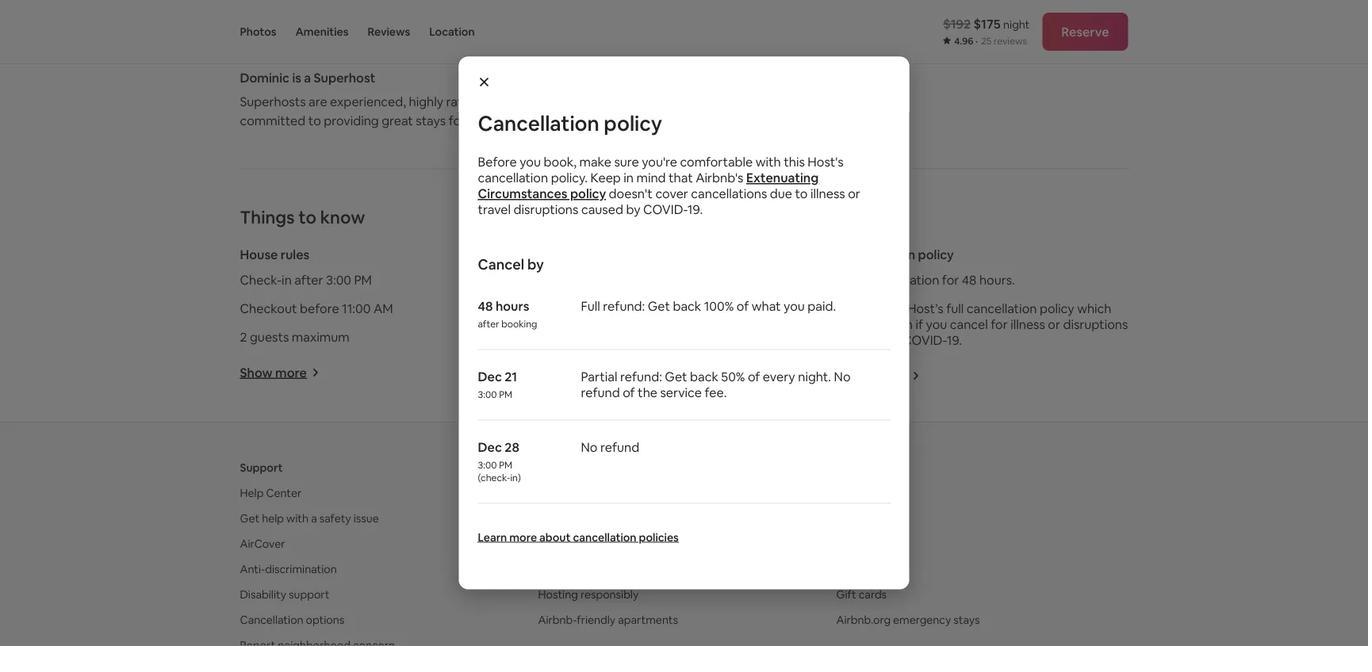 Task type: vqa. For each thing, say whether or not it's contained in the screenshot.
3:00 associated with 28
yes



Task type: locate. For each thing, give the bounding box(es) containing it.
1 horizontal spatial stays
[[954, 613, 980, 627]]

know
[[320, 206, 365, 229]]

2 horizontal spatial show more button
[[840, 368, 920, 384]]

refund down the partial
[[600, 439, 639, 456]]

1 vertical spatial back
[[690, 369, 718, 385]]

0 horizontal spatial show more
[[240, 364, 307, 381]]

or right due
[[848, 186, 860, 202]]

in
[[624, 170, 634, 186], [282, 272, 292, 288]]

0 horizontal spatial after
[[294, 272, 323, 288]]

1 hosting from the top
[[538, 536, 578, 551]]

location button
[[429, 0, 475, 63]]

amenities button
[[295, 0, 349, 63]]

after for in
[[294, 272, 323, 288]]

policy down make
[[570, 186, 606, 202]]

1 horizontal spatial your
[[321, 33, 347, 50]]

1 vertical spatial after
[[478, 318, 499, 330]]

by inside review the host's full cancellation policy which applies even if you cancel for illness or disruptions caused by covid-19.
[[885, 332, 900, 349]]

3:00 inside 'dec 21 3:00 pm'
[[478, 388, 497, 400]]

back left the 100%
[[673, 298, 701, 314]]

1 horizontal spatial disruptions
[[1063, 316, 1128, 333]]

for down rated
[[449, 113, 466, 129]]

a left safety at the bottom of the page
[[311, 511, 317, 525]]

pm
[[354, 272, 372, 288], [499, 388, 512, 400], [499, 459, 512, 471]]

0 horizontal spatial show more button
[[240, 364, 319, 381]]

48 left the hours
[[478, 298, 493, 314]]

2 vertical spatial 3:00
[[478, 459, 497, 471]]

0 vertical spatial refund
[[581, 385, 620, 401]]

pm up in)
[[499, 459, 512, 471]]

show down 2
[[240, 364, 273, 381]]

you're
[[642, 154, 677, 170]]

2 vertical spatial pm
[[499, 459, 512, 471]]

airbnb.org emergency stays
[[836, 613, 980, 627]]

2 horizontal spatial you
[[926, 316, 947, 333]]

security
[[540, 272, 588, 288]]

show down smoke
[[540, 364, 573, 381]]

make
[[579, 154, 611, 170]]

1 vertical spatial illness
[[1010, 316, 1045, 333]]

1 vertical spatial to
[[795, 186, 808, 202]]

dec
[[478, 369, 502, 385], [478, 439, 502, 456]]

show right night.
[[840, 368, 873, 384]]

1 horizontal spatial cancellation policy
[[840, 247, 954, 263]]

gift cards link
[[836, 587, 887, 602]]

0 vertical spatial the
[[885, 301, 904, 317]]

0 horizontal spatial in
[[282, 272, 292, 288]]

pm for 28
[[499, 459, 512, 471]]

1 horizontal spatial show more
[[540, 364, 607, 381]]

1 horizontal spatial show
[[540, 364, 573, 381]]

refund inside partial refund: get back 50% of every night. no refund of the service fee.
[[581, 385, 620, 401]]

2 horizontal spatial for
[[991, 316, 1008, 333]]

0 horizontal spatial 19.
[[687, 201, 703, 218]]

disability
[[240, 587, 286, 602]]

to inside dominic is a superhost superhosts are experienced, highly rated hosts who are committed to providing great stays for guests.
[[308, 113, 321, 129]]

0 horizontal spatial illness
[[810, 186, 845, 202]]

1 horizontal spatial alarm
[[648, 301, 680, 317]]

1 vertical spatial pm
[[499, 388, 512, 400]]

0 vertical spatial a
[[304, 70, 311, 86]]

caused down keep
[[581, 201, 623, 218]]

0 horizontal spatial covid-
[[643, 201, 687, 218]]

with left this
[[756, 154, 781, 170]]

a
[[304, 70, 311, 86], [311, 511, 317, 525]]

0 horizontal spatial are
[[309, 94, 327, 110]]

the left the if
[[885, 301, 904, 317]]

show more button
[[240, 364, 319, 381], [540, 364, 620, 381], [840, 368, 920, 384]]

discrimination
[[265, 562, 337, 576]]

caused down "review"
[[840, 332, 883, 349]]

alarm down carbon monoxide alarm
[[583, 329, 615, 345]]

amenities
[[295, 25, 349, 39]]

no right night.
[[834, 369, 851, 385]]

help center
[[240, 486, 302, 500]]

19. down full
[[947, 332, 962, 349]]

smoke
[[540, 329, 580, 345]]

1 vertical spatial hosting
[[538, 587, 578, 602]]

11:00
[[342, 301, 371, 317]]

hosting
[[538, 536, 578, 551], [538, 587, 578, 602]]

pm inside dec 28 3:00 pm (check-in)
[[499, 459, 512, 471]]

show more button down the even
[[840, 368, 920, 384]]

if
[[916, 316, 923, 333]]

0 vertical spatial covid-
[[643, 201, 687, 218]]

2 vertical spatial by
[[885, 332, 900, 349]]

hosting responsibly link
[[538, 587, 639, 602]]

get for 50%
[[665, 369, 687, 385]]

0 vertical spatial 48
[[962, 272, 977, 288]]

in left mind
[[624, 170, 634, 186]]

show more down smoke alarm
[[540, 364, 607, 381]]

a right is at top left
[[304, 70, 311, 86]]

1 horizontal spatial with
[[756, 154, 781, 170]]

dec for 28
[[478, 439, 502, 456]]

2 are from the left
[[543, 94, 561, 110]]

0 horizontal spatial caused
[[581, 201, 623, 218]]

fee.
[[705, 385, 727, 401]]

back inside partial refund: get back 50% of every night. no refund of the service fee.
[[690, 369, 718, 385]]

show more down 'applies' on the right
[[840, 368, 907, 384]]

cancellation inside dialog
[[478, 110, 599, 136]]

3:00 up "(check-"
[[478, 459, 497, 471]]

a inside dominic is a superhost superhosts are experienced, highly rated hosts who are committed to providing great stays for guests.
[[304, 70, 311, 86]]

stays right emergency on the bottom right of the page
[[954, 613, 980, 627]]

2 hosting from the top
[[538, 587, 578, 602]]

pm inside 'dec 21 3:00 pm'
[[499, 388, 512, 400]]

1 vertical spatial covid-
[[902, 332, 947, 349]]

1 vertical spatial you
[[784, 298, 805, 314]]

cards
[[859, 587, 887, 602]]

the inside partial refund: get back 50% of every night. no refund of the service fee.
[[638, 385, 657, 401]]

paid.
[[808, 298, 836, 314]]

48 inside 48 hours after booking
[[478, 298, 493, 314]]

48 left hours.
[[962, 272, 977, 288]]

0 vertical spatial dec
[[478, 369, 502, 385]]

show more down guests
[[240, 364, 307, 381]]

1 horizontal spatial cancellation
[[478, 110, 599, 136]]

to right due
[[795, 186, 808, 202]]

in down rules
[[282, 272, 292, 288]]

0 horizontal spatial alarm
[[583, 329, 615, 345]]

get for 100%
[[648, 298, 670, 314]]

cancellation policy up free cancellation for 48 hours.
[[840, 247, 954, 263]]

camera/recording
[[591, 272, 696, 288]]

caused inside doesn't cover cancellations due to illness or travel disruptions caused by covid-19.
[[581, 201, 623, 218]]

you right the if
[[926, 316, 947, 333]]

dec left 21 in the left bottom of the page
[[478, 369, 502, 385]]

for right the cancel
[[991, 316, 1008, 333]]

get left help
[[240, 511, 259, 525]]

0 vertical spatial with
[[756, 154, 781, 170]]

0 vertical spatial or
[[848, 186, 860, 202]]

guests.
[[468, 113, 510, 129]]

more right learn
[[509, 530, 537, 544]]

about
[[539, 530, 571, 544]]

1 vertical spatial stays
[[954, 613, 980, 627]]

0 horizontal spatial cancellation policy
[[478, 110, 662, 136]]

stays down highly
[[416, 113, 446, 129]]

1 vertical spatial cancellation policy
[[840, 247, 954, 263]]

after for hours
[[478, 318, 499, 330]]

refund up no refund
[[581, 385, 620, 401]]

pm down 21 in the left bottom of the page
[[499, 388, 512, 400]]

0 vertical spatial you
[[520, 154, 541, 170]]

1 vertical spatial cancellation
[[840, 247, 915, 263]]

0 vertical spatial disruptions
[[514, 201, 578, 218]]

you left book,
[[520, 154, 541, 170]]

show more button down guests
[[240, 364, 319, 381]]

by down mind
[[626, 201, 640, 218]]

1 vertical spatial 48
[[478, 298, 493, 314]]

1 horizontal spatial covid-
[[902, 332, 947, 349]]

cancel
[[950, 316, 988, 333]]

0 horizontal spatial show
[[240, 364, 273, 381]]

check-
[[240, 272, 282, 288]]

0 vertical spatial 19.
[[687, 201, 703, 218]]

are down superhost on the left top of the page
[[309, 94, 327, 110]]

reviews
[[994, 35, 1027, 47]]

your down the stay
[[321, 33, 347, 50]]

cancellation policy inside cancellation policy dialog
[[478, 110, 662, 136]]

book,
[[544, 154, 577, 170]]

2 vertical spatial you
[[926, 316, 947, 333]]

3:00 inside dec 28 3:00 pm (check-in)
[[478, 459, 497, 471]]

keep
[[590, 170, 621, 186]]

0 vertical spatial illness
[[810, 186, 845, 202]]

0 vertical spatial to
[[308, 113, 321, 129]]

to left know
[[298, 206, 316, 229]]

2
[[240, 329, 247, 345]]

cancellation inside before you book, make sure you're comfortable with this host's cancellation policy. keep in mind that airbnb's
[[478, 170, 548, 186]]

show more button for checkout
[[240, 364, 319, 381]]

1 horizontal spatial 48
[[962, 272, 977, 288]]

back left 50%
[[690, 369, 718, 385]]

no down the partial
[[581, 439, 598, 456]]

1 vertical spatial 19.
[[947, 332, 962, 349]]

refund:
[[603, 298, 645, 314], [620, 369, 662, 385]]

1 dec from the top
[[478, 369, 502, 385]]

1 vertical spatial disruptions
[[1063, 316, 1128, 333]]

for
[[449, 113, 466, 129], [942, 272, 959, 288], [991, 316, 1008, 333]]

check-in after 3:00 pm
[[240, 272, 372, 288]]

refund: down security camera/recording device
[[603, 298, 645, 314]]

who
[[515, 94, 540, 110]]

0 horizontal spatial cancellation
[[240, 613, 303, 627]]

get inside partial refund: get back 50% of every night. no refund of the service fee.
[[665, 369, 687, 385]]

cancellation policy for cancellation
[[840, 247, 954, 263]]

no inside partial refund: get back 50% of every night. no refund of the service fee.
[[834, 369, 851, 385]]

0 vertical spatial hosting
[[538, 536, 578, 551]]

covid- down host's at the top of page
[[902, 332, 947, 349]]

back
[[673, 298, 701, 314], [690, 369, 718, 385]]

1 vertical spatial 3:00
[[478, 388, 497, 400]]

covid- down mind
[[643, 201, 687, 218]]

for up full
[[942, 272, 959, 288]]

after down the hours
[[478, 318, 499, 330]]

covid-
[[643, 201, 687, 218], [902, 332, 947, 349]]

0 vertical spatial refund:
[[603, 298, 645, 314]]

alarm
[[648, 301, 680, 317], [583, 329, 615, 345]]

cancellation for cancellation
[[840, 247, 915, 263]]

doesn't cover cancellations due to illness or travel disruptions caused by covid-19.
[[478, 186, 860, 218]]

show more button down smoke alarm
[[540, 364, 620, 381]]

of right 50%
[[748, 369, 760, 385]]

1 horizontal spatial show more button
[[540, 364, 620, 381]]

0 vertical spatial stays
[[416, 113, 446, 129]]

1 vertical spatial get
[[665, 369, 687, 385]]

dominic is a superhost superhosts are experienced, highly rated hosts who are committed to providing great stays for guests.
[[240, 70, 561, 129]]

are right the who on the top of page
[[543, 94, 561, 110]]

extenuating
[[746, 170, 819, 186]]

2 vertical spatial get
[[240, 511, 259, 525]]

0 horizontal spatial your
[[283, 10, 310, 26]]

hours.
[[979, 272, 1015, 288]]

1 horizontal spatial 19.
[[947, 332, 962, 349]]

by left the if
[[885, 332, 900, 349]]

rated
[[446, 94, 478, 110]]

hosting responsibly
[[538, 587, 639, 602]]

illness down hours.
[[1010, 316, 1045, 333]]

after down rules
[[294, 272, 323, 288]]

help center link
[[240, 486, 302, 500]]

1 horizontal spatial no
[[834, 369, 851, 385]]

doesn't
[[609, 186, 653, 202]]

1 horizontal spatial the
[[885, 301, 904, 317]]

1 vertical spatial dec
[[478, 439, 502, 456]]

by right cancel
[[527, 255, 544, 274]]

1 vertical spatial alarm
[[583, 329, 615, 345]]

cancellation down disability
[[240, 613, 303, 627]]

dec left 28
[[478, 439, 502, 456]]

illness down host's
[[810, 186, 845, 202]]

airbnb-
[[538, 613, 577, 627]]

illness
[[810, 186, 845, 202], [1010, 316, 1045, 333]]

apartments
[[618, 613, 678, 627]]

dec inside 'dec 21 3:00 pm'
[[478, 369, 502, 385]]

1 vertical spatial caused
[[840, 332, 883, 349]]

after
[[294, 272, 323, 288], [478, 318, 499, 330]]

1 vertical spatial for
[[942, 272, 959, 288]]

your up follow
[[283, 10, 310, 26]]

aircover
[[240, 536, 285, 551]]

or left which
[[1048, 316, 1060, 333]]

cancellation up free
[[840, 247, 915, 263]]

back for 100%
[[673, 298, 701, 314]]

smoke alarm
[[540, 329, 615, 345]]

0 horizontal spatial 48
[[478, 298, 493, 314]]

house rules
[[240, 247, 309, 263]]

48
[[962, 272, 977, 288], [478, 298, 493, 314]]

get down camera/recording
[[648, 298, 670, 314]]

emergency
[[893, 613, 951, 627]]

back for 50%
[[690, 369, 718, 385]]

in inside before you book, make sure you're comfortable with this host's cancellation policy. keep in mind that airbnb's
[[624, 170, 634, 186]]

you left paid.
[[784, 298, 805, 314]]

1 horizontal spatial in
[[624, 170, 634, 186]]

0 vertical spatial by
[[626, 201, 640, 218]]

1 horizontal spatial or
[[1048, 316, 1060, 333]]

alarm down camera/recording
[[648, 301, 680, 317]]

1 horizontal spatial by
[[626, 201, 640, 218]]

review the host's full cancellation policy which applies even if you cancel for illness or disruptions caused by covid-19.
[[840, 301, 1128, 349]]

1 horizontal spatial after
[[478, 318, 499, 330]]

caused
[[581, 201, 623, 218], [840, 332, 883, 349]]

cancellation policy up book,
[[478, 110, 662, 136]]

get
[[648, 298, 670, 314], [665, 369, 687, 385], [240, 511, 259, 525]]

hosting for hosting resources
[[538, 536, 578, 551]]

policy inside extenuating circumstances policy
[[570, 186, 606, 202]]

2 vertical spatial for
[[991, 316, 1008, 333]]

we
[[240, 33, 259, 50]]

maximum
[[292, 329, 349, 345]]

cancellation up book,
[[478, 110, 599, 136]]

more down smoke alarm
[[576, 364, 607, 381]]

learn more about cancellation policies link
[[478, 530, 679, 544]]

to left providing
[[308, 113, 321, 129]]

after inside 48 hours after booking
[[478, 318, 499, 330]]

are
[[309, 94, 327, 110], [543, 94, 561, 110]]

show for carbon monoxide alarm
[[540, 364, 573, 381]]

to
[[308, 113, 321, 129], [795, 186, 808, 202], [298, 206, 316, 229]]

free
[[840, 272, 866, 288]]

dec inside dec 28 3:00 pm (check-in)
[[478, 439, 502, 456]]

3:00 up dec 28 3:00 pm (check-in)
[[478, 388, 497, 400]]

0 horizontal spatial disruptions
[[514, 201, 578, 218]]

cancellation inside review the host's full cancellation policy which applies even if you cancel for illness or disruptions caused by covid-19.
[[967, 301, 1037, 317]]

policy left which
[[1040, 301, 1074, 317]]

0 vertical spatial for
[[449, 113, 466, 129]]

or
[[848, 186, 860, 202], [1048, 316, 1060, 333]]

show more for carbon
[[540, 364, 607, 381]]

0 vertical spatial no
[[834, 369, 851, 385]]

2 horizontal spatial cancellation
[[840, 247, 915, 263]]

refund: right the partial
[[620, 369, 662, 385]]

safety & property
[[540, 247, 646, 263]]

during
[[240, 10, 280, 26]]

0 horizontal spatial for
[[449, 113, 466, 129]]

with right help
[[286, 511, 309, 525]]

19. down that
[[687, 201, 703, 218]]

or inside doesn't cover cancellations due to illness or travel disruptions caused by covid-19.
[[848, 186, 860, 202]]

mind
[[636, 170, 666, 186]]

you inside review the host's full cancellation policy which applies even if you cancel for illness or disruptions caused by covid-19.
[[926, 316, 947, 333]]

of left what on the top right of page
[[737, 298, 749, 314]]

1 horizontal spatial are
[[543, 94, 561, 110]]

the left service
[[638, 385, 657, 401]]

cancellation policy for you
[[478, 110, 662, 136]]

2 dec from the top
[[478, 439, 502, 456]]

pm up 11:00
[[354, 272, 372, 288]]

that
[[669, 170, 693, 186]]

0 vertical spatial cancellation
[[478, 110, 599, 136]]

refund: inside partial refund: get back 50% of every night. no refund of the service fee.
[[620, 369, 662, 385]]

get left fee.
[[665, 369, 687, 385]]

0 vertical spatial after
[[294, 272, 323, 288]]

0 horizontal spatial the
[[638, 385, 657, 401]]

3:00 up 11:00
[[326, 272, 351, 288]]



Task type: describe. For each thing, give the bounding box(es) containing it.
am
[[373, 301, 393, 317]]

full
[[581, 298, 600, 314]]

safety
[[319, 511, 351, 525]]

refund: for full
[[603, 298, 645, 314]]

guests
[[250, 329, 289, 345]]

pm for 21
[[499, 388, 512, 400]]

&
[[581, 247, 590, 263]]

more down the even
[[876, 368, 907, 384]]

19. inside doesn't cover cancellations due to illness or travel disruptions caused by covid-19.
[[687, 201, 703, 218]]

support
[[240, 461, 283, 475]]

of right the partial
[[623, 385, 635, 401]]

to inside doesn't cover cancellations due to illness or travel disruptions caused by covid-19.
[[795, 186, 808, 202]]

0 vertical spatial 3:00
[[326, 272, 351, 288]]

hosting for hosting responsibly
[[538, 587, 578, 602]]

1 vertical spatial with
[[286, 511, 309, 525]]

options
[[306, 613, 344, 627]]

100%
[[704, 298, 734, 314]]

due
[[770, 186, 792, 202]]

the inside review the host's full cancellation policy which applies even if you cancel for illness or disruptions caused by covid-19.
[[885, 301, 904, 317]]

dec for 21
[[478, 369, 502, 385]]

1 are from the left
[[309, 94, 327, 110]]

4.96 · 25 reviews
[[954, 35, 1027, 47]]

1 vertical spatial in
[[282, 272, 292, 288]]

providing
[[324, 113, 379, 129]]

device
[[699, 272, 738, 288]]

refund: for partial
[[620, 369, 662, 385]]

travel
[[478, 201, 511, 218]]

reviews
[[368, 25, 410, 39]]

policy inside review the host's full cancellation policy which applies even if you cancel for illness or disruptions caused by covid-19.
[[1040, 301, 1074, 317]]

1 vertical spatial your
[[321, 33, 347, 50]]

caused inside review the host's full cancellation policy which applies even if you cancel for illness or disruptions caused by covid-19.
[[840, 332, 883, 349]]

disruptions inside review the host's full cancellation policy which applies even if you cancel for illness or disruptions caused by covid-19.
[[1063, 316, 1128, 333]]

show more button for carbon
[[540, 364, 620, 381]]

monoxide
[[587, 301, 645, 317]]

for inside dominic is a superhost superhosts are experienced, highly rated hosts who are committed to providing great stays for guests.
[[449, 113, 466, 129]]

center
[[266, 486, 302, 500]]

cancellation policy dialog
[[459, 57, 909, 590]]

policy up free cancellation for 48 hours.
[[918, 247, 954, 263]]

committed
[[240, 113, 306, 129]]

$192
[[943, 15, 971, 32]]

night.
[[798, 369, 831, 385]]

1 horizontal spatial for
[[942, 272, 959, 288]]

airbnb-friendly apartments
[[538, 613, 678, 627]]

disability support
[[240, 587, 330, 602]]

cancel
[[478, 255, 524, 274]]

photos
[[240, 25, 276, 39]]

every
[[763, 369, 795, 385]]

3:00 for 21
[[478, 388, 497, 400]]

gift
[[836, 587, 856, 602]]

0 horizontal spatial no
[[581, 439, 598, 456]]

before you book, make sure you're comfortable with this host's cancellation policy. keep in mind that airbnb's
[[478, 154, 844, 186]]

gift cards
[[836, 587, 887, 602]]

28
[[505, 439, 519, 456]]

carbon monoxide alarm
[[540, 301, 680, 317]]

$192 $175 night
[[943, 15, 1030, 32]]

free cancellation for 48 hours.
[[840, 272, 1015, 288]]

policy up sure
[[604, 110, 662, 136]]

with inside before you book, make sure you're comfortable with this host's cancellation policy. keep in mind that airbnb's
[[756, 154, 781, 170]]

4.96
[[954, 35, 973, 47]]

dec 21 3:00 pm
[[478, 369, 517, 400]]

airbnb.org
[[836, 613, 891, 627]]

you inside before you book, make sure you're comfortable with this host's cancellation policy. keep in mind that airbnb's
[[520, 154, 541, 170]]

2 vertical spatial cancellation
[[240, 613, 303, 627]]

things
[[240, 206, 295, 229]]

for inside review the host's full cancellation policy which applies even if you cancel for illness or disruptions caused by covid-19.
[[991, 316, 1008, 333]]

19. inside review the host's full cancellation policy which applies even if you cancel for illness or disruptions caused by covid-19.
[[947, 332, 962, 349]]

0 vertical spatial alarm
[[648, 301, 680, 317]]

hours
[[496, 298, 529, 314]]

what
[[752, 298, 781, 314]]

3:00 for 28
[[478, 459, 497, 471]]

help
[[240, 486, 264, 500]]

full refund: get back 100% of what you paid.
[[581, 298, 836, 314]]

airbnb.org emergency stays link
[[836, 613, 980, 627]]

1 vertical spatial by
[[527, 255, 544, 274]]

cancellation for you
[[478, 110, 599, 136]]

of for 100%
[[737, 298, 749, 314]]

great
[[382, 113, 413, 129]]

experienced,
[[330, 94, 406, 110]]

house
[[240, 247, 278, 263]]

1 vertical spatial refund
[[600, 439, 639, 456]]

anti-
[[240, 562, 265, 576]]

disruptions inside doesn't cover cancellations due to illness or travel disruptions caused by covid-19.
[[514, 201, 578, 218]]

covid- inside review the host's full cancellation policy which applies even if you cancel for illness or disruptions caused by covid-19.
[[902, 332, 947, 349]]

illness inside doesn't cover cancellations due to illness or travel disruptions caused by covid-19.
[[810, 186, 845, 202]]

25
[[981, 35, 992, 47]]

follow
[[283, 33, 319, 50]]

50%
[[721, 369, 745, 385]]

hosting resources
[[538, 536, 630, 551]]

in)
[[510, 471, 521, 484]]

get help with a safety issue
[[240, 511, 379, 525]]

get help with a safety issue link
[[240, 511, 379, 525]]

learn
[[478, 530, 507, 544]]

partial
[[581, 369, 617, 385]]

·
[[975, 35, 978, 47]]

1 horizontal spatial you
[[784, 298, 805, 314]]

covid- inside doesn't cover cancellations due to illness or travel disruptions caused by covid-19.
[[643, 201, 687, 218]]

resources
[[580, 536, 630, 551]]

of for 50%
[[748, 369, 760, 385]]

host's
[[808, 154, 844, 170]]

host's
[[907, 301, 943, 317]]

things to know
[[240, 206, 365, 229]]

2 vertical spatial to
[[298, 206, 316, 229]]

more inside cancellation policy dialog
[[509, 530, 537, 544]]

2 guests maximum
[[240, 329, 349, 345]]

will
[[262, 33, 281, 50]]

2 horizontal spatial show
[[840, 368, 873, 384]]

even
[[885, 316, 913, 333]]

before
[[300, 301, 339, 317]]

cover
[[655, 186, 688, 202]]

show for checkout before 11:00 am
[[240, 364, 273, 381]]

dec 28 3:00 pm (check-in)
[[478, 439, 521, 484]]

reserve button
[[1042, 13, 1128, 51]]

0 vertical spatial your
[[283, 10, 310, 26]]

1 vertical spatial a
[[311, 511, 317, 525]]

highly
[[409, 94, 443, 110]]

checkout
[[240, 301, 297, 317]]

more down 2 guests maximum
[[275, 364, 307, 381]]

illness inside review the host's full cancellation policy which applies even if you cancel for illness or disruptions caused by covid-19.
[[1010, 316, 1045, 333]]

anti-discrimination link
[[240, 562, 337, 576]]

or inside review the host's full cancellation policy which applies even if you cancel for illness or disruptions caused by covid-19.
[[1048, 316, 1060, 333]]

booking
[[501, 318, 537, 330]]

which
[[1077, 301, 1111, 317]]

airbnb's
[[696, 170, 743, 186]]

show more for checkout
[[240, 364, 307, 381]]

policy.
[[551, 170, 588, 186]]

0 vertical spatial pm
[[354, 272, 372, 288]]

disability support link
[[240, 587, 330, 602]]

policies
[[639, 530, 679, 544]]

support
[[289, 587, 330, 602]]

dominic
[[240, 70, 289, 86]]

$175
[[973, 15, 1001, 32]]

lead!
[[350, 33, 378, 50]]

stays inside dominic is a superhost superhosts are experienced, highly rated hosts who are committed to providing great stays for guests.
[[416, 113, 446, 129]]

2 horizontal spatial show more
[[840, 368, 907, 384]]

by inside doesn't cover cancellations due to illness or travel disruptions caused by covid-19.
[[626, 201, 640, 218]]

no refund
[[581, 439, 639, 456]]

circumstances
[[478, 186, 567, 202]]



